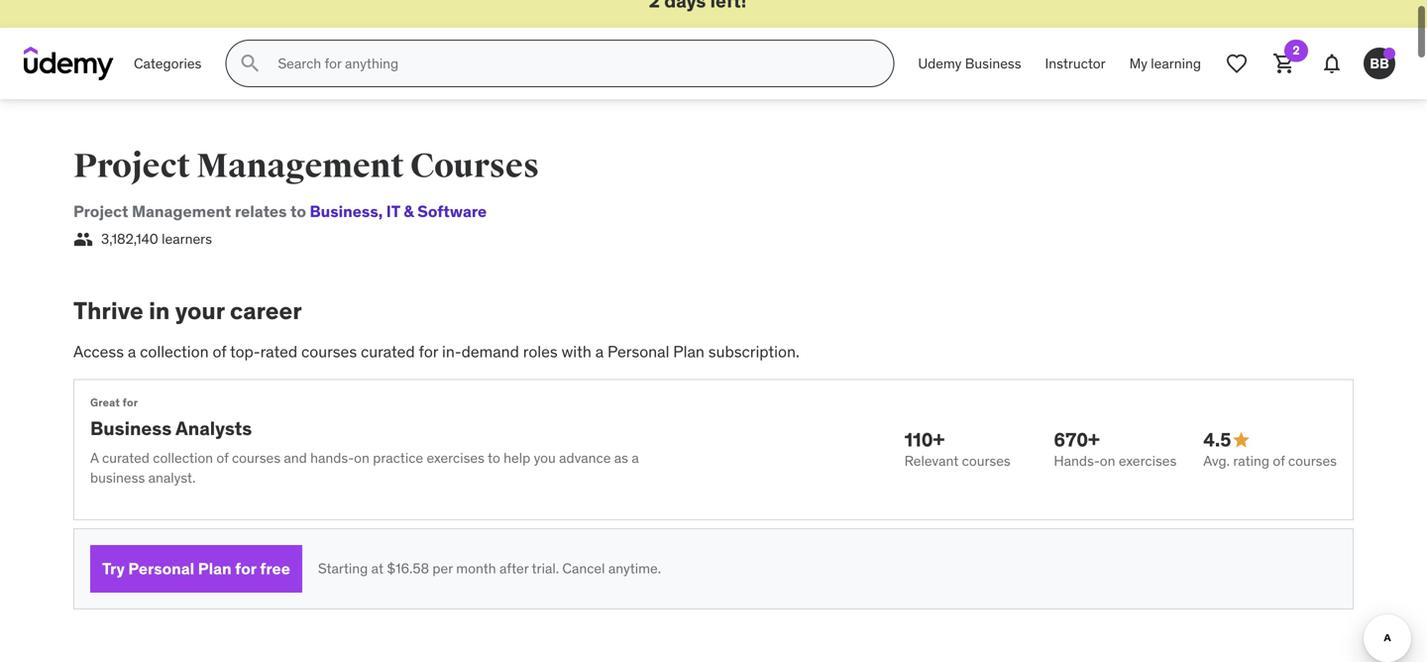 Task type: vqa. For each thing, say whether or not it's contained in the screenshot.
left SMALL image
yes



Task type: describe. For each thing, give the bounding box(es) containing it.
0 vertical spatial personal
[[608, 342, 670, 362]]

relates
[[235, 201, 287, 222]]

roles
[[523, 342, 558, 362]]

hands-
[[1054, 452, 1100, 470]]

$16.58
[[387, 560, 429, 578]]

instructor link
[[1034, 40, 1118, 87]]

after
[[500, 560, 529, 578]]

software
[[418, 201, 487, 222]]

&
[[404, 201, 414, 222]]

courses right rating
[[1289, 452, 1337, 470]]

wishlist image
[[1225, 52, 1249, 76]]

curated inside great for business analysts a curated collection of courses and hands-on practice exercises to help you advance as a business analyst.
[[102, 449, 150, 467]]

my learning
[[1130, 54, 1202, 72]]

business
[[90, 469, 145, 487]]

management for relates
[[132, 201, 231, 222]]

try personal plan for free
[[102, 558, 290, 579]]

udemy image
[[24, 47, 114, 81]]

relevant
[[905, 452, 959, 470]]

for inside great for business analysts a curated collection of courses and hands-on practice exercises to help you advance as a business analyst.
[[123, 396, 138, 410]]

my learning link
[[1118, 40, 1214, 87]]

anytime.
[[609, 560, 661, 578]]

great
[[90, 396, 120, 410]]

it & software link
[[378, 201, 487, 222]]

0 horizontal spatial plan
[[198, 558, 232, 579]]

in-
[[442, 342, 462, 362]]

categories button
[[122, 40, 214, 87]]

business link
[[310, 201, 378, 222]]

0 horizontal spatial personal
[[128, 558, 195, 579]]

avg. rating of courses
[[1204, 452, 1337, 470]]

learners
[[162, 230, 212, 248]]

analyst.
[[148, 469, 196, 487]]

udemy business
[[918, 54, 1022, 72]]

thrive
[[73, 296, 144, 326]]

bb link
[[1356, 40, 1404, 87]]

career
[[230, 296, 302, 326]]

in
[[149, 296, 170, 326]]

0 vertical spatial to
[[291, 201, 306, 222]]

2
[[1293, 43, 1300, 58]]

with
[[562, 342, 592, 362]]

small image
[[73, 229, 93, 249]]

thrive in your career element
[[73, 296, 1354, 610]]

collection inside great for business analysts a curated collection of courses and hands-on practice exercises to help you advance as a business analyst.
[[153, 449, 213, 467]]

your
[[175, 296, 225, 326]]

project management relates to business it & software
[[73, 201, 487, 222]]

try
[[102, 558, 125, 579]]

business inside udemy business link
[[965, 54, 1022, 72]]

1 horizontal spatial plan
[[673, 342, 705, 362]]

at
[[371, 560, 384, 578]]

you
[[534, 449, 556, 467]]

a inside great for business analysts a curated collection of courses and hands-on practice exercises to help you advance as a business analyst.
[[632, 449, 639, 467]]

rated
[[260, 342, 298, 362]]

notifications image
[[1321, 52, 1344, 76]]

courses
[[410, 146, 539, 187]]

business inside great for business analysts a curated collection of courses and hands-on practice exercises to help you advance as a business analyst.
[[90, 416, 172, 440]]

advance
[[559, 449, 611, 467]]

access
[[73, 342, 124, 362]]

on inside great for business analysts a curated collection of courses and hands-on practice exercises to help you advance as a business analyst.
[[354, 449, 370, 467]]

courses right rated
[[301, 342, 357, 362]]

on inside 670+ hands-on exercises
[[1100, 452, 1116, 470]]

learning
[[1151, 54, 1202, 72]]



Task type: locate. For each thing, give the bounding box(es) containing it.
business down great
[[90, 416, 172, 440]]

personal
[[608, 342, 670, 362], [128, 558, 195, 579]]

1 vertical spatial personal
[[128, 558, 195, 579]]

to right relates
[[291, 201, 306, 222]]

collection up the 'analyst.'
[[153, 449, 213, 467]]

courses inside great for business analysts a curated collection of courses and hands-on practice exercises to help you advance as a business analyst.
[[232, 449, 281, 467]]

my
[[1130, 54, 1148, 72]]

1 horizontal spatial personal
[[608, 342, 670, 362]]

month
[[456, 560, 496, 578]]

subscription.
[[709, 342, 800, 362]]

0 vertical spatial curated
[[361, 342, 415, 362]]

trial.
[[532, 560, 559, 578]]

on down 670+
[[1100, 452, 1116, 470]]

0 vertical spatial plan
[[673, 342, 705, 362]]

collection
[[140, 342, 209, 362], [153, 449, 213, 467]]

on
[[354, 449, 370, 467], [1100, 452, 1116, 470]]

curated left in-
[[361, 342, 415, 362]]

business right udemy
[[965, 54, 1022, 72]]

of left top-
[[213, 342, 226, 362]]

0 horizontal spatial business
[[90, 416, 172, 440]]

free
[[260, 558, 290, 579]]

thrive in your career
[[73, 296, 302, 326]]

project for project management relates to business it & software
[[73, 201, 128, 222]]

for
[[419, 342, 438, 362], [123, 396, 138, 410], [235, 558, 256, 579]]

you have alerts image
[[1384, 48, 1396, 60]]

a
[[90, 449, 99, 467]]

per
[[433, 560, 453, 578]]

a right with
[[596, 342, 604, 362]]

exercises left avg.
[[1119, 452, 1177, 470]]

project up small image
[[73, 201, 128, 222]]

project
[[73, 146, 190, 187], [73, 201, 128, 222]]

110+
[[905, 428, 945, 452]]

0 vertical spatial business
[[965, 54, 1022, 72]]

1 vertical spatial for
[[123, 396, 138, 410]]

1 horizontal spatial business
[[310, 201, 378, 222]]

udemy business link
[[907, 40, 1034, 87]]

2 vertical spatial business
[[90, 416, 172, 440]]

2 horizontal spatial for
[[419, 342, 438, 362]]

personal right with
[[608, 342, 670, 362]]

courses right relevant
[[962, 452, 1011, 470]]

management up project management relates to business it & software
[[196, 146, 404, 187]]

0 vertical spatial collection
[[140, 342, 209, 362]]

of right rating
[[1273, 452, 1285, 470]]

3,182,140 learners
[[101, 230, 212, 248]]

business
[[965, 54, 1022, 72], [310, 201, 378, 222], [90, 416, 172, 440]]

great for business analysts a curated collection of courses and hands-on practice exercises to help you advance as a business analyst.
[[90, 396, 639, 487]]

a right access
[[128, 342, 136, 362]]

0 horizontal spatial for
[[123, 396, 138, 410]]

2 horizontal spatial a
[[632, 449, 639, 467]]

of
[[213, 342, 226, 362], [217, 449, 229, 467], [1273, 452, 1285, 470]]

1 horizontal spatial exercises
[[1119, 452, 1177, 470]]

to inside great for business analysts a curated collection of courses and hands-on practice exercises to help you advance as a business analyst.
[[488, 449, 500, 467]]

personal right try
[[128, 558, 195, 579]]

business left the it at the top of page
[[310, 201, 378, 222]]

collection down thrive in your career
[[140, 342, 209, 362]]

110+ relevant courses
[[905, 428, 1011, 470]]

on left practice
[[354, 449, 370, 467]]

0 horizontal spatial a
[[128, 342, 136, 362]]

2 project from the top
[[73, 201, 128, 222]]

0 horizontal spatial exercises
[[427, 449, 485, 467]]

exercises right practice
[[427, 449, 485, 467]]

and
[[284, 449, 307, 467]]

1 vertical spatial management
[[132, 201, 231, 222]]

0 horizontal spatial to
[[291, 201, 306, 222]]

instructor
[[1046, 54, 1106, 72]]

exercises
[[427, 449, 485, 467], [1119, 452, 1177, 470]]

it
[[386, 201, 400, 222]]

a
[[128, 342, 136, 362], [596, 342, 604, 362], [632, 449, 639, 467]]

analysts
[[176, 416, 252, 440]]

categories
[[134, 54, 202, 72]]

exercises inside 670+ hands-on exercises
[[1119, 452, 1177, 470]]

1 vertical spatial collection
[[153, 449, 213, 467]]

courses
[[301, 342, 357, 362], [232, 449, 281, 467], [962, 452, 1011, 470], [1289, 452, 1337, 470]]

courses inside the "110+ relevant courses"
[[962, 452, 1011, 470]]

for right great
[[123, 396, 138, 410]]

1 vertical spatial plan
[[198, 558, 232, 579]]

small image
[[1232, 430, 1252, 450]]

curated
[[361, 342, 415, 362], [102, 449, 150, 467]]

help
[[504, 449, 531, 467]]

management up learners
[[132, 201, 231, 222]]

3,182,140
[[101, 230, 158, 248]]

1 horizontal spatial a
[[596, 342, 604, 362]]

avg.
[[1204, 452, 1230, 470]]

cancel
[[563, 560, 605, 578]]

a right as
[[632, 449, 639, 467]]

2 link
[[1261, 40, 1309, 87]]

project for project management courses
[[73, 146, 190, 187]]

1 vertical spatial project
[[73, 201, 128, 222]]

670+ hands-on exercises
[[1054, 428, 1177, 470]]

2 vertical spatial for
[[235, 558, 256, 579]]

try personal plan for free link
[[90, 545, 302, 593]]

hands-
[[310, 449, 354, 467]]

practice
[[373, 449, 423, 467]]

starting
[[318, 560, 368, 578]]

exercises inside great for business analysts a curated collection of courses and hands-on practice exercises to help you advance as a business analyst.
[[427, 449, 485, 467]]

1 vertical spatial to
[[488, 449, 500, 467]]

0 horizontal spatial on
[[354, 449, 370, 467]]

plan left the subscription.
[[673, 342, 705, 362]]

1 horizontal spatial on
[[1100, 452, 1116, 470]]

to left help
[[488, 449, 500, 467]]

shopping cart with 2 items image
[[1273, 52, 1297, 76]]

starting at $16.58 per month after trial. cancel anytime.
[[318, 560, 661, 578]]

0 vertical spatial management
[[196, 146, 404, 187]]

curated up business
[[102, 449, 150, 467]]

project up 3,182,140
[[73, 146, 190, 187]]

access a collection of top-rated courses curated for in-demand roles with a personal plan subscription.
[[73, 342, 800, 362]]

2 horizontal spatial business
[[965, 54, 1022, 72]]

submit search image
[[238, 52, 262, 76]]

plan left free on the left of the page
[[198, 558, 232, 579]]

of inside great for business analysts a curated collection of courses and hands-on practice exercises to help you advance as a business analyst.
[[217, 449, 229, 467]]

demand
[[462, 342, 519, 362]]

courses left 'and'
[[232, 449, 281, 467]]

top-
[[230, 342, 260, 362]]

bb
[[1370, 54, 1390, 72]]

management
[[196, 146, 404, 187], [132, 201, 231, 222]]

1 vertical spatial business
[[310, 201, 378, 222]]

rating
[[1234, 452, 1270, 470]]

670+
[[1054, 428, 1100, 452]]

4.5
[[1204, 428, 1232, 452]]

to
[[291, 201, 306, 222], [488, 449, 500, 467]]

0 vertical spatial for
[[419, 342, 438, 362]]

for left free on the left of the page
[[235, 558, 256, 579]]

1 horizontal spatial curated
[[361, 342, 415, 362]]

for left in-
[[419, 342, 438, 362]]

1 project from the top
[[73, 146, 190, 187]]

management for courses
[[196, 146, 404, 187]]

of down analysts
[[217, 449, 229, 467]]

0 horizontal spatial curated
[[102, 449, 150, 467]]

as
[[615, 449, 629, 467]]

1 horizontal spatial for
[[235, 558, 256, 579]]

plan
[[673, 342, 705, 362], [198, 558, 232, 579]]

1 vertical spatial curated
[[102, 449, 150, 467]]

1 horizontal spatial to
[[488, 449, 500, 467]]

udemy
[[918, 54, 962, 72]]

project management courses
[[73, 146, 539, 187]]

business analysts link
[[90, 416, 252, 440]]

0 vertical spatial project
[[73, 146, 190, 187]]

Search for anything text field
[[274, 47, 870, 81]]



